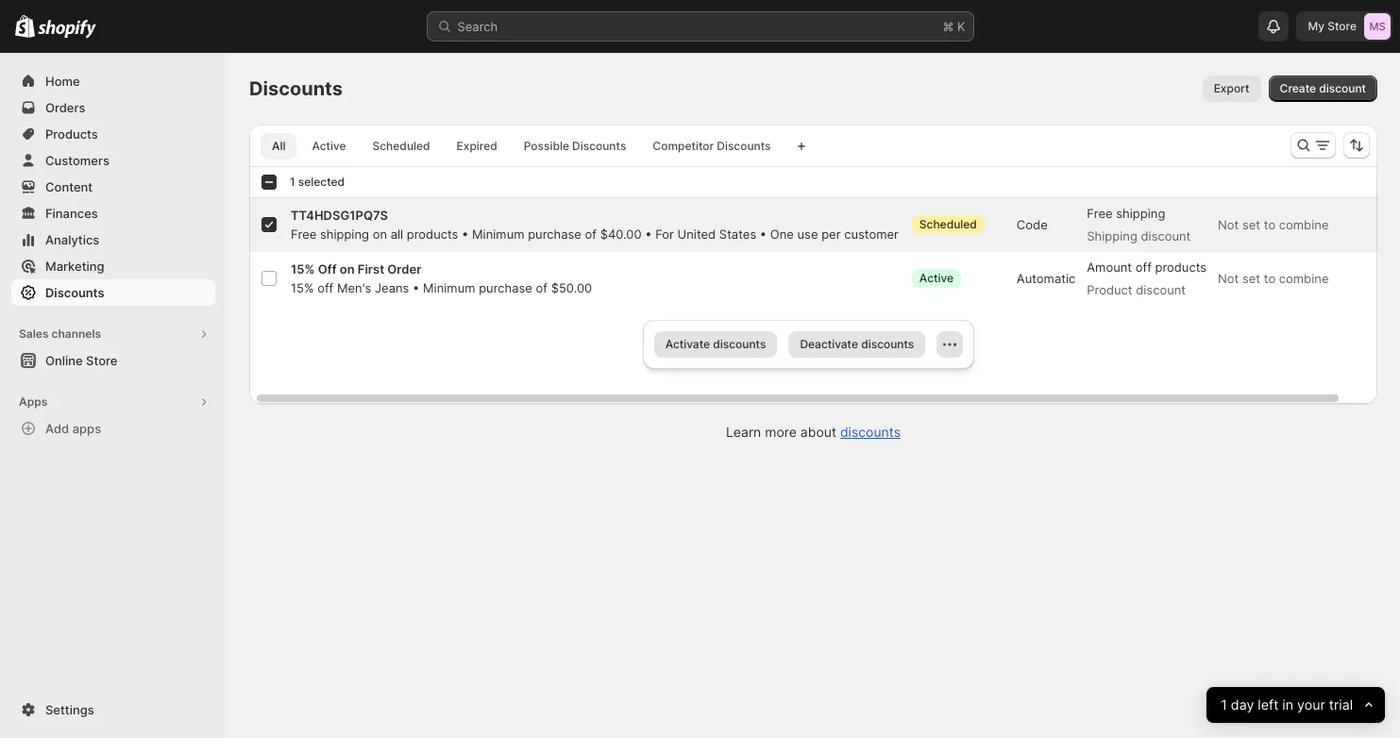 Task type: locate. For each thing, give the bounding box(es) containing it.
1 vertical spatial shipping
[[320, 227, 369, 242]]

1 vertical spatial set
[[1243, 271, 1261, 286]]

0 horizontal spatial off
[[317, 280, 334, 296]]

1 vertical spatial store
[[86, 353, 117, 368]]

0 vertical spatial active
[[312, 139, 346, 153]]

1 vertical spatial off
[[317, 280, 334, 296]]

1 vertical spatial combine
[[1279, 271, 1329, 286]]

of left '$40.00'
[[585, 227, 597, 242]]

purchase inside 15% off on first order 15% off men's jeans • minimum purchase of $50.00
[[479, 280, 532, 296]]

online store button
[[0, 348, 227, 374]]

shipping
[[1116, 206, 1166, 221], [320, 227, 369, 242]]

1 vertical spatial 1
[[1221, 696, 1227, 713]]

discount right create
[[1319, 81, 1366, 95]]

add apps
[[45, 421, 101, 436]]

discounts right competitor
[[717, 139, 771, 153]]

0 horizontal spatial active
[[312, 139, 346, 153]]

discounts inside deactivate discounts button
[[861, 337, 914, 351]]

combine for amount off products product discount
[[1279, 271, 1329, 286]]

activate discounts
[[665, 337, 766, 351]]

0 horizontal spatial shipping
[[320, 227, 369, 242]]

of left '$50.00' on the top left of the page
[[536, 280, 548, 296]]

scheduled up active dropdown button
[[920, 217, 977, 231]]

1 horizontal spatial store
[[1328, 19, 1357, 33]]

states
[[719, 227, 757, 242]]

k
[[958, 19, 966, 34]]

settings link
[[11, 697, 215, 723]]

on
[[373, 227, 387, 242], [340, 262, 355, 277]]

on inside 15% off on first order 15% off men's jeans • minimum purchase of $50.00
[[340, 262, 355, 277]]

1
[[290, 175, 295, 189], [1221, 696, 1227, 713]]

1 vertical spatial minimum
[[423, 280, 475, 296]]

all
[[272, 139, 286, 153]]

customers link
[[11, 147, 215, 174]]

to for amount off products product discount
[[1264, 271, 1276, 286]]

product
[[1087, 282, 1133, 297]]

store inside "button"
[[86, 353, 117, 368]]

on for first
[[340, 262, 355, 277]]

of
[[585, 227, 597, 242], [536, 280, 548, 296]]

1 vertical spatial purchase
[[479, 280, 532, 296]]

1 to from the top
[[1264, 217, 1276, 232]]

0 vertical spatial set
[[1243, 217, 1261, 232]]

shipping for on
[[320, 227, 369, 242]]

products inside amount off products product discount
[[1155, 260, 1207, 275]]

purchase
[[528, 227, 582, 242], [479, 280, 532, 296]]

discount up amount off products product discount
[[1141, 229, 1191, 244]]

learn more about discounts
[[726, 424, 901, 440]]

1 set from the top
[[1243, 217, 1261, 232]]

scheduled inside "link"
[[373, 139, 430, 153]]

scheduled inside dropdown button
[[920, 217, 977, 231]]

set
[[1243, 217, 1261, 232], [1243, 271, 1261, 286]]

2 combine from the top
[[1279, 271, 1329, 286]]

free down tt4hdsg1pq7s
[[291, 227, 317, 242]]

1 vertical spatial to
[[1264, 271, 1276, 286]]

1 vertical spatial discount
[[1141, 229, 1191, 244]]

1 vertical spatial free
[[291, 227, 317, 242]]

sales channels button
[[11, 321, 215, 348]]

one
[[770, 227, 794, 242]]

⌘
[[943, 19, 954, 34]]

1 vertical spatial scheduled
[[920, 217, 977, 231]]

1 for 1 selected
[[290, 175, 295, 189]]

not right amount off products product discount
[[1218, 271, 1239, 286]]

possible discounts
[[524, 139, 626, 153]]

1 horizontal spatial on
[[373, 227, 387, 242]]

shipping inside the free shipping shipping discount
[[1116, 206, 1166, 221]]

discounts right activate
[[713, 337, 766, 351]]

off inside 15% off on first order 15% off men's jeans • minimum purchase of $50.00
[[317, 280, 334, 296]]

0 vertical spatial to
[[1264, 217, 1276, 232]]

0 vertical spatial free
[[1087, 206, 1113, 221]]

0 vertical spatial not set to combine
[[1218, 217, 1329, 232]]

discounts right the about
[[840, 424, 901, 440]]

1 vertical spatial on
[[340, 262, 355, 277]]

free inside the free shipping shipping discount
[[1087, 206, 1113, 221]]

more
[[765, 424, 797, 440]]

0 vertical spatial shipping
[[1116, 206, 1166, 221]]

0 vertical spatial scheduled
[[373, 139, 430, 153]]

store right my
[[1328, 19, 1357, 33]]

off
[[1136, 260, 1152, 275], [317, 280, 334, 296]]

0 horizontal spatial on
[[340, 262, 355, 277]]

1 horizontal spatial 1
[[1221, 696, 1227, 713]]

0 horizontal spatial of
[[536, 280, 548, 296]]

0 vertical spatial off
[[1136, 260, 1152, 275]]

1 horizontal spatial shipping
[[1116, 206, 1166, 221]]

customer
[[844, 227, 899, 242]]

0 vertical spatial discount
[[1319, 81, 1366, 95]]

1 vertical spatial products
[[1155, 260, 1207, 275]]

free for free shipping shipping discount
[[1087, 206, 1113, 221]]

1 horizontal spatial scheduled
[[920, 217, 977, 231]]

tab list
[[257, 132, 786, 160]]

discounts down marketing
[[45, 285, 104, 300]]

1 horizontal spatial products
[[1155, 260, 1207, 275]]

1 horizontal spatial free
[[1087, 206, 1113, 221]]

purchase up '$50.00' on the top left of the page
[[528, 227, 582, 242]]

discounts right deactivate
[[861, 337, 914, 351]]

store
[[1328, 19, 1357, 33], [86, 353, 117, 368]]

discounts right possible
[[572, 139, 626, 153]]

expired link
[[445, 133, 509, 160]]

orders link
[[11, 94, 215, 121]]

on left all
[[373, 227, 387, 242]]

products
[[407, 227, 458, 242], [1155, 260, 1207, 275]]

store for online store
[[86, 353, 117, 368]]

to
[[1264, 217, 1276, 232], [1264, 271, 1276, 286]]

not set to combine for free shipping shipping discount
[[1218, 217, 1329, 232]]

not
[[1218, 217, 1239, 232], [1218, 271, 1239, 286]]

free for free shipping on all products • minimum purchase of $40.00 • for united states • one use per customer
[[291, 227, 317, 242]]

2 to from the top
[[1264, 271, 1276, 286]]

discounts
[[713, 337, 766, 351], [861, 337, 914, 351], [840, 424, 901, 440]]

15% left men's
[[291, 280, 314, 296]]

discount inside button
[[1319, 81, 1366, 95]]

products right all
[[407, 227, 458, 242]]

active down 'scheduled' dropdown button
[[920, 271, 954, 285]]

active inside "link"
[[312, 139, 346, 153]]

1 horizontal spatial active
[[920, 271, 954, 285]]

15% left the off
[[291, 262, 315, 277]]

1 horizontal spatial shopify image
[[38, 20, 97, 38]]

1 vertical spatial not set to combine
[[1218, 271, 1329, 286]]

first
[[358, 262, 384, 277]]

1 vertical spatial of
[[536, 280, 548, 296]]

1 horizontal spatial of
[[585, 227, 597, 242]]

1 combine from the top
[[1279, 217, 1329, 232]]

1 horizontal spatial off
[[1136, 260, 1152, 275]]

off right amount
[[1136, 260, 1152, 275]]

not for free shipping shipping discount
[[1218, 217, 1239, 232]]

not for amount off products product discount
[[1218, 271, 1239, 286]]

combine
[[1279, 217, 1329, 232], [1279, 271, 1329, 286]]

store down sales channels button
[[86, 353, 117, 368]]

discount right product
[[1136, 282, 1186, 297]]

0 horizontal spatial 1
[[290, 175, 295, 189]]

shopify image
[[15, 15, 35, 38], [38, 20, 97, 38]]

export button
[[1203, 76, 1261, 102]]

discounts inside activate discounts button
[[713, 337, 766, 351]]

amount off products product discount
[[1087, 260, 1207, 297]]

finances
[[45, 206, 98, 221]]

discount
[[1319, 81, 1366, 95], [1141, 229, 1191, 244], [1136, 282, 1186, 297]]

2 vertical spatial discount
[[1136, 282, 1186, 297]]

off inside amount off products product discount
[[1136, 260, 1152, 275]]

competitor
[[653, 139, 714, 153]]

2 15% from the top
[[291, 280, 314, 296]]

0 horizontal spatial free
[[291, 227, 317, 242]]

expired
[[457, 139, 497, 153]]

0 horizontal spatial scheduled
[[373, 139, 430, 153]]

0 vertical spatial minimum
[[472, 227, 525, 242]]

shipping down tt4hdsg1pq7s
[[320, 227, 369, 242]]

1 for 1 day left in your trial
[[1221, 696, 1227, 713]]

add apps button
[[11, 415, 215, 442]]

home
[[45, 74, 80, 89]]

1 vertical spatial not
[[1218, 271, 1239, 286]]

export
[[1214, 81, 1250, 95]]

on right the off
[[340, 262, 355, 277]]

0 vertical spatial not
[[1218, 217, 1239, 232]]

minimum right jeans at top left
[[423, 280, 475, 296]]

1 left selected at top
[[290, 175, 295, 189]]

deactivate discounts
[[800, 337, 914, 351]]

1 not set to combine from the top
[[1218, 217, 1329, 232]]

scheduled right "active" "link"
[[373, 139, 430, 153]]

discounts up 'all'
[[249, 77, 343, 100]]

1 left day
[[1221, 696, 1227, 713]]

1 vertical spatial active
[[920, 271, 954, 285]]

free up the shipping
[[1087, 206, 1113, 221]]

0 vertical spatial 15%
[[291, 262, 315, 277]]

0 horizontal spatial store
[[86, 353, 117, 368]]

•
[[462, 227, 469, 242], [645, 227, 652, 242], [760, 227, 767, 242], [413, 280, 420, 296]]

0 horizontal spatial products
[[407, 227, 458, 242]]

minimum
[[472, 227, 525, 242], [423, 280, 475, 296]]

1 vertical spatial 15%
[[291, 280, 314, 296]]

to for free shipping shipping discount
[[1264, 217, 1276, 232]]

active up selected at top
[[312, 139, 346, 153]]

0 vertical spatial purchase
[[528, 227, 582, 242]]

2 not set to combine from the top
[[1218, 271, 1329, 286]]

all button
[[261, 133, 297, 160]]

discounts link
[[11, 280, 215, 306]]

0 vertical spatial store
[[1328, 19, 1357, 33]]

1 not from the top
[[1218, 217, 1239, 232]]

customers
[[45, 153, 109, 168]]

• down order
[[413, 280, 420, 296]]

not set to combine
[[1218, 217, 1329, 232], [1218, 271, 1329, 286]]

active
[[312, 139, 346, 153], [920, 271, 954, 285]]

products down the free shipping shipping discount
[[1155, 260, 1207, 275]]

0 vertical spatial 1
[[290, 175, 295, 189]]

create
[[1280, 81, 1316, 95]]

left
[[1258, 696, 1279, 713]]

2 not from the top
[[1218, 271, 1239, 286]]

0 vertical spatial combine
[[1279, 217, 1329, 232]]

use
[[798, 227, 818, 242]]

not right the free shipping shipping discount
[[1218, 217, 1239, 232]]

2 set from the top
[[1243, 271, 1261, 286]]

1 inside dropdown button
[[1221, 696, 1227, 713]]

15%
[[291, 262, 315, 277], [291, 280, 314, 296]]

off down the off
[[317, 280, 334, 296]]

discounts
[[249, 77, 343, 100], [572, 139, 626, 153], [717, 139, 771, 153], [45, 285, 104, 300]]

all
[[391, 227, 403, 242]]

deactivate
[[800, 337, 858, 351]]

content
[[45, 179, 93, 195]]

0 horizontal spatial shopify image
[[15, 15, 35, 38]]

scheduled
[[373, 139, 430, 153], [920, 217, 977, 231]]

purchase left '$50.00' on the top left of the page
[[479, 280, 532, 296]]

shipping up the shipping
[[1116, 206, 1166, 221]]

discount inside amount off products product discount
[[1136, 282, 1186, 297]]

0 vertical spatial on
[[373, 227, 387, 242]]

shipping for shipping
[[1116, 206, 1166, 221]]

minimum up 15% off on first order 15% off men's jeans • minimum purchase of $50.00 at the top left of page
[[472, 227, 525, 242]]

online store link
[[11, 348, 215, 374]]

channels
[[51, 327, 101, 341]]



Task type: vqa. For each thing, say whether or not it's contained in the screenshot.
For
yes



Task type: describe. For each thing, give the bounding box(es) containing it.
active link
[[301, 133, 357, 160]]

for
[[656, 227, 674, 242]]

activate discounts button
[[654, 331, 778, 358]]

settings
[[45, 703, 94, 718]]

1 15% from the top
[[291, 262, 315, 277]]

per
[[822, 227, 841, 242]]

scheduled link
[[361, 133, 442, 160]]

not set to combine for amount off products product discount
[[1218, 271, 1329, 286]]

trial
[[1329, 696, 1353, 713]]

discount inside the free shipping shipping discount
[[1141, 229, 1191, 244]]

my store image
[[1365, 13, 1391, 40]]

products
[[45, 127, 98, 142]]

competitor discounts link
[[641, 133, 782, 160]]

• inside 15% off on first order 15% off men's jeans • minimum purchase of $50.00
[[413, 280, 420, 296]]

• left one
[[760, 227, 767, 242]]

off
[[318, 262, 337, 277]]

set for amount off products product discount
[[1243, 271, 1261, 286]]

1 day left in your trial
[[1221, 696, 1353, 713]]

combine for free shipping shipping discount
[[1279, 217, 1329, 232]]

in
[[1282, 696, 1293, 713]]

order
[[387, 262, 421, 277]]

jeans
[[375, 280, 409, 296]]

active inside dropdown button
[[920, 271, 954, 285]]

products link
[[11, 121, 215, 147]]

code
[[1017, 217, 1048, 232]]

amount
[[1087, 260, 1132, 275]]

possible discounts link
[[513, 133, 638, 160]]

day
[[1231, 696, 1254, 713]]

activate
[[665, 337, 710, 351]]

add
[[45, 421, 69, 436]]

marketing link
[[11, 253, 215, 280]]

• up 15% off on first order 15% off men's jeans • minimum purchase of $50.00 at the top left of page
[[462, 227, 469, 242]]

home link
[[11, 68, 215, 94]]

of inside 15% off on first order 15% off men's jeans • minimum purchase of $50.00
[[536, 280, 548, 296]]

tab list containing all
[[257, 132, 786, 160]]

0 vertical spatial products
[[407, 227, 458, 242]]

• left 'for' on the top left of page
[[645, 227, 652, 242]]

analytics
[[45, 232, 99, 247]]

search
[[458, 19, 498, 34]]

your
[[1297, 696, 1325, 713]]

orders
[[45, 100, 85, 115]]

discounts link
[[840, 424, 901, 440]]

15% off on first order 15% off men's jeans • minimum purchase of $50.00
[[291, 262, 592, 296]]

finances link
[[11, 200, 215, 227]]

create discount button
[[1269, 76, 1378, 102]]

content link
[[11, 174, 215, 200]]

analytics link
[[11, 227, 215, 253]]

tt4hdsg1pq7s
[[291, 208, 388, 223]]

my store
[[1308, 19, 1357, 33]]

0 vertical spatial of
[[585, 227, 597, 242]]

$50.00
[[551, 280, 592, 296]]

sales
[[19, 327, 49, 341]]

about
[[801, 424, 837, 440]]

1 day left in your trial button
[[1207, 687, 1385, 723]]

learn
[[726, 424, 761, 440]]

1 selected
[[290, 175, 345, 189]]

apps
[[19, 395, 47, 409]]

deactivate discounts button
[[789, 331, 926, 358]]

⌘ k
[[943, 19, 966, 34]]

shipping
[[1087, 229, 1138, 244]]

discounts for activate discounts
[[713, 337, 766, 351]]

men's
[[337, 280, 371, 296]]

possible
[[524, 139, 569, 153]]

competitor discounts
[[653, 139, 771, 153]]

automatic
[[1017, 271, 1076, 286]]

sales channels
[[19, 327, 101, 341]]

selected
[[298, 175, 345, 189]]

marketing
[[45, 259, 104, 274]]

$40.00
[[600, 227, 642, 242]]

apps
[[72, 421, 101, 436]]

minimum inside 15% off on first order 15% off men's jeans • minimum purchase of $50.00
[[423, 280, 475, 296]]

free shipping shipping discount
[[1087, 206, 1191, 244]]

discounts for deactivate discounts
[[861, 337, 914, 351]]

online
[[45, 353, 83, 368]]

on for all
[[373, 227, 387, 242]]

create discount
[[1280, 81, 1366, 95]]

free shipping on all products • minimum purchase of $40.00 • for united states • one use per customer
[[291, 227, 899, 242]]

online store
[[45, 353, 117, 368]]

united
[[678, 227, 716, 242]]

set for free shipping shipping discount
[[1243, 217, 1261, 232]]

apps button
[[11, 389, 215, 415]]

active button
[[910, 260, 982, 297]]

scheduled button
[[910, 206, 1006, 244]]

my
[[1308, 19, 1325, 33]]

store for my store
[[1328, 19, 1357, 33]]



